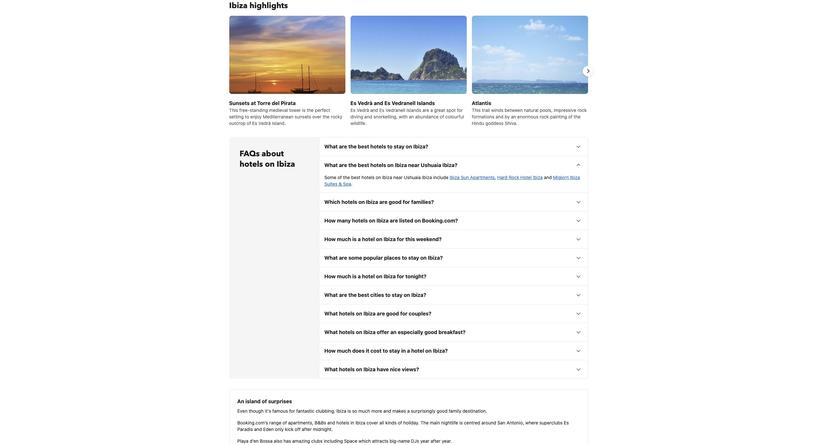 Task type: describe. For each thing, give the bounding box(es) containing it.
how much is a hotel on ibiza for tonight?
[[325, 273, 427, 279]]

how much is a hotel on ibiza for this weekend? button
[[319, 230, 588, 248]]

what for what are some popular places to stay on ibiza?
[[325, 255, 338, 261]]

tonight?
[[406, 273, 427, 279]]

much for how much is a hotel on ibiza for tonight?
[[337, 273, 351, 279]]

only
[[275, 427, 284, 432]]

where
[[526, 420, 538, 426]]

for inside es vedrà and es vedranell islands es vedrà and es vedranell islands are a great spot for diving and snorkelling, with an abundance of colourful wildlife.
[[457, 107, 463, 113]]

the left cities on the bottom of page
[[349, 292, 357, 298]]

ibiza? for what are some popular places to stay on ibiza?
[[428, 255, 443, 261]]

painting
[[550, 114, 567, 119]]

how much does it cost to stay in a hotel on ibiza? button
[[319, 342, 588, 360]]

popular
[[364, 255, 383, 261]]

a right makes
[[407, 408, 410, 414]]

snorkelling,
[[374, 114, 398, 119]]

hindu
[[472, 120, 484, 126]]

how for how many hotels on ibiza are listed on booking.com?
[[325, 218, 336, 224]]

for left "this"
[[397, 236, 404, 242]]

fantastic
[[296, 408, 315, 414]]

hotels inside booking.com's range of apartments, b&bs and hotels in ibiza cover all kinds of holiday. the main nightlife is centred around san antonio, where superclubs es paradis and eden only kick off after midnight.
[[337, 420, 349, 426]]

kinds
[[386, 420, 397, 426]]

on inside faqs about hotels on ibiza
[[265, 159, 275, 170]]

0 vertical spatial vedrà
[[358, 100, 373, 106]]

kick
[[285, 427, 294, 432]]

what are the best hotels on ibiza near ushuaia ibiza? button
[[319, 156, 588, 174]]

some
[[349, 255, 362, 261]]

for left couples?
[[400, 311, 408, 317]]

best for what are the best hotels on ibiza near ushuaia ibiza?
[[358, 162, 369, 168]]

a up views?
[[407, 348, 410, 354]]

is inside booking.com's range of apartments, b&bs and hotels in ibiza cover all kinds of holiday. the main nightlife is centred around san antonio, where superclubs es paradis and eden only kick off after midnight.
[[460, 420, 463, 426]]

is left so
[[348, 408, 351, 414]]

name
[[399, 438, 410, 444]]

atlantis
[[472, 100, 492, 106]]

to for what are some popular places to stay on ibiza?
[[402, 255, 407, 261]]

centred
[[464, 420, 480, 426]]

sunsets at torre del pirata this free-standing medieval tower is the perfect setting to enjoy mediterranean sunsets over the rocky outcrop of es vedrà island.
[[229, 100, 343, 126]]

which hotels on ibiza are good for families?
[[325, 199, 434, 205]]

rock
[[509, 175, 519, 180]]

sunsets
[[229, 100, 250, 106]]

more
[[372, 408, 382, 414]]

this inside sunsets at torre del pirata this free-standing medieval tower is the perfect setting to enjoy mediterranean sunsets over the rocky outcrop of es vedrà island.
[[229, 107, 238, 113]]

what are the best cities to stay on ibiza? button
[[319, 286, 588, 304]]

next image
[[584, 67, 592, 75]]

enormous
[[518, 114, 539, 119]]

around
[[482, 420, 496, 426]]

the inside atlantis this trail winds between natural pools, impressive rock formations and by an enormous rock painting of the hindu goddess shiva.
[[574, 114, 581, 119]]

how much is a hotel on ibiza for tonight? button
[[319, 267, 588, 286]]

this
[[406, 236, 415, 242]]

torre
[[257, 100, 271, 106]]

pools,
[[540, 107, 553, 113]]

faqs about hotels on ibiza
[[240, 148, 295, 170]]

ibiza inside dropdown button
[[364, 329, 376, 335]]

ibiza inside migjorn ibiza suites & spa
[[570, 175, 580, 180]]

island.
[[272, 120, 286, 126]]

are inside dropdown button
[[339, 144, 347, 149]]

ibiza? for what are the best cities to stay on ibiza?
[[412, 292, 426, 298]]

near for ibiza
[[394, 175, 403, 180]]

booking.com's range of apartments, b&bs and hotels in ibiza cover all kinds of holiday. the main nightlife is centred around san antonio, where superclubs es paradis and eden only kick off after midnight.
[[237, 420, 569, 432]]

booking.com's
[[237, 420, 268, 426]]

accordion control element
[[319, 137, 588, 379]]

2 vertical spatial hotel
[[411, 348, 424, 354]]

spot
[[447, 107, 456, 113]]

setting
[[229, 114, 244, 119]]

what hotels on ibiza have nice views? button
[[319, 360, 588, 379]]

hotel for this
[[362, 236, 375, 242]]

is inside sunsets at torre del pirata this free-standing medieval tower is the perfect setting to enjoy mediterranean sunsets over the rocky outcrop of es vedrà island.
[[302, 107, 306, 113]]

antonio,
[[507, 420, 524, 426]]

ibiza sun apartments link
[[450, 175, 495, 180]]

sunsets at torre del pirata image
[[229, 16, 345, 132]]

clubs
[[311, 438, 323, 444]]

enjoy
[[251, 114, 262, 119]]

good up what hotels on ibiza offer an especially good breakfast?
[[386, 311, 399, 317]]

stay for hotels
[[394, 144, 405, 149]]

which
[[325, 199, 340, 205]]

good up 'how many hotels on ibiza are listed on booking.com?'
[[389, 199, 402, 205]]

what for what are the best hotels to stay on ibiza?
[[325, 144, 338, 149]]

atlantis this trail winds between natural pools, impressive rock formations and by an enormous rock painting of the hindu goddess shiva.
[[472, 100, 587, 126]]

colourful
[[446, 114, 464, 119]]

have
[[377, 366, 389, 372]]

and inside atlantis this trail winds between natural pools, impressive rock formations and by an enormous rock painting of the hindu goddess shiva.
[[496, 114, 504, 119]]

at
[[251, 100, 256, 106]]

year
[[421, 438, 430, 444]]

of inside es vedrà and es vedranell islands es vedrà and es vedranell islands are a great spot for diving and snorkelling, with an abundance of colourful wildlife.
[[440, 114, 444, 119]]

best for some of the best hotels on ibiza near ushuaia ibiza include ibiza sun apartments , hard rock hotel ibiza and
[[351, 175, 361, 180]]

even
[[237, 408, 248, 414]]

medieval
[[269, 107, 288, 113]]

though
[[249, 408, 264, 414]]

include
[[433, 175, 449, 180]]

the up over
[[307, 107, 314, 113]]

faqs
[[240, 148, 260, 159]]

1 vertical spatial rock
[[540, 114, 549, 119]]

natural
[[524, 107, 539, 113]]

shiva.
[[505, 120, 518, 126]]

es inside sunsets at torre del pirata this free-standing medieval tower is the perfect setting to enjoy mediterranean sunsets over the rocky outcrop of es vedrà island.
[[252, 120, 257, 126]]

migjorn ibiza suites & spa link
[[325, 175, 580, 187]]

couples?
[[409, 311, 432, 317]]

big-
[[390, 438, 399, 444]]

what are the best hotels to stay on ibiza?
[[325, 144, 428, 149]]

vedrà inside sunsets at torre del pirata this free-standing medieval tower is the perfect setting to enjoy mediterranean sunsets over the rocky outcrop of es vedrà island.
[[259, 120, 271, 126]]

what for what hotels on ibiza are good for couples?
[[325, 311, 338, 317]]

es vedrà and es vedranell islands es vedrà and es vedranell islands are a great spot for diving and snorkelling, with an abundance of colourful wildlife.
[[351, 100, 464, 126]]

pirata
[[281, 100, 296, 106]]

sunsets
[[295, 114, 311, 119]]

es vedrà and es vedranell islands image
[[351, 16, 467, 132]]

an inside dropdown button
[[391, 329, 397, 335]]

ibiza? inside the what are the best hotels on ibiza near ushuaia ibiza? dropdown button
[[443, 162, 458, 168]]

to for how much does it cost to stay in a hotel on ibiza?
[[383, 348, 388, 354]]

how many hotels on ibiza are listed on booking.com? button
[[319, 211, 588, 230]]

what for what hotels on ibiza offer an especially good breakfast?
[[325, 329, 338, 335]]

views?
[[402, 366, 419, 372]]

on inside dropdown button
[[406, 144, 412, 149]]

cover
[[367, 420, 378, 426]]

.
[[351, 181, 353, 187]]

are inside es vedrà and es vedranell islands es vedrà and es vedranell islands are a great spot for diving and snorkelling, with an abundance of colourful wildlife.
[[423, 107, 429, 113]]

1 vertical spatial vedrà
[[357, 107, 369, 113]]

booking.com?
[[422, 218, 458, 224]]

of inside accordion control element
[[338, 175, 342, 180]]

good inside dropdown button
[[425, 329, 437, 335]]

impressive
[[554, 107, 577, 113]]

ibiza highlights section
[[224, 16, 593, 132]]

what hotels on ibiza are good for couples?
[[325, 311, 432, 317]]

island
[[246, 398, 261, 404]]

ushuaia for ibiza?
[[421, 162, 441, 168]]

offer
[[377, 329, 389, 335]]

family
[[449, 408, 462, 414]]

ibiza? for what are the best hotels to stay on ibiza?
[[414, 144, 428, 149]]

much right so
[[359, 408, 370, 414]]

what are the best hotels to stay on ibiza? button
[[319, 137, 588, 156]]

outcrop
[[229, 120, 246, 126]]

clubbing,
[[316, 408, 335, 414]]

between
[[505, 107, 523, 113]]

some
[[325, 175, 337, 180]]

,
[[495, 175, 496, 180]]

the inside dropdown button
[[349, 144, 357, 149]]



Task type: vqa. For each thing, say whether or not it's contained in the screenshot.
Abundance
yes



Task type: locate. For each thing, give the bounding box(es) containing it.
ibiza
[[229, 0, 248, 11], [277, 159, 295, 170], [395, 162, 407, 168], [382, 175, 392, 180], [422, 175, 432, 180], [450, 175, 460, 180], [533, 175, 543, 180], [570, 175, 580, 180], [366, 199, 378, 205], [377, 218, 389, 224], [384, 236, 396, 242], [384, 273, 396, 279], [364, 311, 376, 317], [364, 329, 376, 335], [364, 366, 376, 372], [337, 408, 346, 414], [356, 420, 366, 426]]

and inside accordion control element
[[544, 175, 552, 180]]

1 this from the left
[[229, 107, 238, 113]]

rock
[[578, 107, 587, 113], [540, 114, 549, 119]]

hotels inside dropdown button
[[371, 144, 386, 149]]

a inside es vedrà and es vedranell islands es vedrà and es vedranell islands are a great spot for diving and snorkelling, with an abundance of colourful wildlife.
[[431, 107, 433, 113]]

surprises
[[268, 398, 292, 404]]

ibiza? down breakfast?
[[433, 348, 448, 354]]

an
[[237, 398, 244, 404]]

destination.
[[463, 408, 487, 414]]

good left family
[[437, 408, 448, 414]]

stay up what are the best hotels on ibiza near ushuaia ibiza?
[[394, 144, 405, 149]]

attracts
[[372, 438, 389, 444]]

what for what hotels on ibiza have nice views?
[[325, 366, 338, 372]]

for right the 'famous'
[[289, 408, 295, 414]]

diving
[[351, 114, 363, 119]]

listed
[[399, 218, 413, 224]]

0 vertical spatial near
[[408, 162, 420, 168]]

stay right cost on the left bottom
[[389, 348, 400, 354]]

trail
[[482, 107, 490, 113]]

4 how from the top
[[325, 348, 336, 354]]

best up '.'
[[351, 175, 361, 180]]

ushuaia for ibiza
[[404, 175, 421, 180]]

in down so
[[351, 420, 354, 426]]

an inside atlantis this trail winds between natural pools, impressive rock formations and by an enormous rock painting of the hindu goddess shiva.
[[511, 114, 516, 119]]

what for what are the best cities to stay on ibiza?
[[325, 292, 338, 298]]

3 what from the top
[[325, 255, 338, 261]]

suites
[[325, 181, 338, 187]]

hotel down popular
[[362, 273, 375, 279]]

stay right cities on the bottom of page
[[392, 292, 403, 298]]

2 horizontal spatial an
[[511, 114, 516, 119]]

to right cities on the bottom of page
[[386, 292, 391, 298]]

ibiza? down abundance
[[414, 144, 428, 149]]

off
[[295, 427, 301, 432]]

is up sunsets
[[302, 107, 306, 113]]

this down atlantis
[[472, 107, 481, 113]]

how for how much is a hotel on ibiza for tonight?
[[325, 273, 336, 279]]

in for ibiza
[[351, 420, 354, 426]]

a left great
[[431, 107, 433, 113]]

0 horizontal spatial rock
[[540, 114, 549, 119]]

including
[[324, 438, 343, 444]]

d'en
[[250, 438, 259, 444]]

islands up abundance
[[417, 100, 435, 106]]

hotel down especially
[[411, 348, 424, 354]]

near up some of the best hotels on ibiza near ushuaia ibiza include ibiza sun apartments , hard rock hotel ibiza and at the top of the page
[[408, 162, 420, 168]]

of inside sunsets at torre del pirata this free-standing medieval tower is the perfect setting to enjoy mediterranean sunsets over the rocky outcrop of es vedrà island.
[[247, 120, 251, 126]]

to inside what are the best cities to stay on ibiza? dropdown button
[[386, 292, 391, 298]]

about
[[262, 148, 284, 159]]

in for a
[[401, 348, 406, 354]]

what are some popular places to stay on ibiza? button
[[319, 249, 588, 267]]

ibiza? inside what are the best cities to stay on ibiza? dropdown button
[[412, 292, 426, 298]]

0 vertical spatial hotel
[[362, 236, 375, 242]]

0 vertical spatial in
[[401, 348, 406, 354]]

midnight.
[[313, 427, 333, 432]]

6 what from the top
[[325, 329, 338, 335]]

nightlife
[[441, 420, 458, 426]]

of inside atlantis this trail winds between natural pools, impressive rock formations and by an enormous rock painting of the hindu goddess shiva.
[[569, 114, 573, 119]]

to right places
[[402, 255, 407, 261]]

stay for cities
[[392, 292, 403, 298]]

wildlife.
[[351, 120, 367, 126]]

much for how much does it cost to stay in a hotel on ibiza?
[[337, 348, 351, 354]]

the up the spa
[[343, 175, 350, 180]]

much left does
[[337, 348, 351, 354]]

after right year
[[431, 438, 441, 444]]

ushuaia inside dropdown button
[[421, 162, 441, 168]]

mediterranean
[[263, 114, 294, 119]]

best for what are the best cities to stay on ibiza?
[[358, 292, 369, 298]]

1 how from the top
[[325, 218, 336, 224]]

hotel for tonight?
[[362, 273, 375, 279]]

0 horizontal spatial in
[[351, 420, 354, 426]]

1 vertical spatial after
[[431, 438, 441, 444]]

which
[[359, 438, 371, 444]]

rocky
[[331, 114, 343, 119]]

islands up with
[[407, 107, 421, 113]]

spa
[[343, 181, 351, 187]]

of down impressive
[[569, 114, 573, 119]]

1 vertical spatial ushuaia
[[404, 175, 421, 180]]

of up "it's"
[[262, 398, 267, 404]]

0 vertical spatial islands
[[417, 100, 435, 106]]

hard
[[498, 175, 508, 180]]

an right with
[[409, 114, 414, 119]]

a down some
[[358, 273, 361, 279]]

best down wildlife.
[[358, 144, 369, 149]]

ushuaia up some of the best hotels on ibiza near ushuaia ibiza include ibiza sun apartments , hard rock hotel ibiza and at the top of the page
[[421, 162, 441, 168]]

djs
[[411, 438, 419, 444]]

ibiza? down weekend?
[[428, 255, 443, 261]]

near for ibiza?
[[408, 162, 420, 168]]

range
[[269, 420, 282, 426]]

&
[[339, 181, 342, 187]]

in
[[401, 348, 406, 354], [351, 420, 354, 426]]

the up '.'
[[349, 162, 357, 168]]

apartments
[[470, 175, 495, 180]]

in inside dropdown button
[[401, 348, 406, 354]]

migjorn ibiza suites & spa
[[325, 175, 580, 187]]

it's
[[265, 408, 271, 414]]

ibiza? inside what are some popular places to stay on ibiza? dropdown button
[[428, 255, 443, 261]]

ibiza? up couples?
[[412, 292, 426, 298]]

tower
[[289, 107, 301, 113]]

hotels inside dropdown button
[[339, 329, 355, 335]]

has
[[284, 438, 291, 444]]

on inside dropdown button
[[356, 329, 362, 335]]

1 horizontal spatial an
[[409, 114, 414, 119]]

rock down pools,
[[540, 114, 549, 119]]

vedranell
[[392, 100, 416, 106], [386, 107, 405, 113]]

the down perfect
[[323, 114, 330, 119]]

the down wildlife.
[[349, 144, 357, 149]]

a up some
[[358, 236, 361, 242]]

an right by
[[511, 114, 516, 119]]

4 what from the top
[[325, 292, 338, 298]]

hotels
[[371, 144, 386, 149], [240, 159, 263, 170], [371, 162, 386, 168], [362, 175, 375, 180], [342, 199, 357, 205], [352, 218, 368, 224], [339, 311, 355, 317], [339, 329, 355, 335], [339, 366, 355, 372], [337, 420, 349, 426]]

0 horizontal spatial after
[[302, 427, 312, 432]]

to inside how much does it cost to stay in a hotel on ibiza? dropdown button
[[383, 348, 388, 354]]

is up some
[[352, 236, 357, 242]]

nice
[[390, 366, 401, 372]]

ibiza inside faqs about hotels on ibiza
[[277, 159, 295, 170]]

an island of surprises
[[237, 398, 292, 404]]

stay for places
[[408, 255, 419, 261]]

of up kick
[[283, 420, 287, 426]]

the
[[307, 107, 314, 113], [323, 114, 330, 119], [574, 114, 581, 119], [349, 144, 357, 149], [349, 162, 357, 168], [343, 175, 350, 180], [349, 292, 357, 298]]

0 horizontal spatial this
[[229, 107, 238, 113]]

this inside atlantis this trail winds between natural pools, impressive rock formations and by an enormous rock painting of the hindu goddess shiva.
[[472, 107, 481, 113]]

1 horizontal spatial near
[[408, 162, 420, 168]]

much down some
[[337, 273, 351, 279]]

stay for cost
[[389, 348, 400, 354]]

stay up tonight?
[[408, 255, 419, 261]]

playa
[[237, 438, 249, 444]]

1 horizontal spatial this
[[472, 107, 481, 113]]

an
[[409, 114, 414, 119], [511, 114, 516, 119], [391, 329, 397, 335]]

highlights
[[250, 0, 288, 11]]

sun
[[461, 175, 469, 180]]

0 vertical spatial after
[[302, 427, 312, 432]]

to down free-
[[245, 114, 249, 119]]

in inside booking.com's range of apartments, b&bs and hotels in ibiza cover all kinds of holiday. the main nightlife is centred around san antonio, where superclubs es paradis and eden only kick off after midnight.
[[351, 420, 354, 426]]

1 vertical spatial near
[[394, 175, 403, 180]]

3 how from the top
[[325, 273, 336, 279]]

0 vertical spatial rock
[[578, 107, 587, 113]]

7 what from the top
[[325, 366, 338, 372]]

1 horizontal spatial rock
[[578, 107, 587, 113]]

ibiza? inside how much does it cost to stay in a hotel on ibiza? dropdown button
[[433, 348, 448, 354]]

2 how from the top
[[325, 236, 336, 242]]

after inside booking.com's range of apartments, b&bs and hotels in ibiza cover all kinds of holiday. the main nightlife is centred around san antonio, where superclubs es paradis and eden only kick off after midnight.
[[302, 427, 312, 432]]

2 vertical spatial vedrà
[[259, 120, 271, 126]]

atlantis image
[[472, 16, 588, 132]]

b&bs
[[315, 420, 326, 426]]

how for how much does it cost to stay in a hotel on ibiza?
[[325, 348, 336, 354]]

much down 'many'
[[337, 236, 351, 242]]

makes
[[393, 408, 406, 414]]

ibiza inside booking.com's range of apartments, b&bs and hotels in ibiza cover all kinds of holiday. the main nightlife is centred around san antonio, where superclubs es paradis and eden only kick off after midnight.
[[356, 420, 366, 426]]

bossa
[[260, 438, 273, 444]]

islands
[[417, 100, 435, 106], [407, 107, 421, 113]]

this up setting
[[229, 107, 238, 113]]

in up views?
[[401, 348, 406, 354]]

good right especially
[[425, 329, 437, 335]]

is down some
[[352, 273, 357, 279]]

2 this from the left
[[472, 107, 481, 113]]

free-
[[239, 107, 250, 113]]

to for what are the best cities to stay on ibiza?
[[386, 292, 391, 298]]

to right cost on the left bottom
[[383, 348, 388, 354]]

es inside booking.com's range of apartments, b&bs and hotels in ibiza cover all kinds of holiday. the main nightlife is centred around san antonio, where superclubs es paradis and eden only kick off after midnight.
[[564, 420, 569, 426]]

2 what from the top
[[325, 162, 338, 168]]

is left centred
[[460, 420, 463, 426]]

for up colourful
[[457, 107, 463, 113]]

ushuaia
[[421, 162, 441, 168], [404, 175, 421, 180]]

near down what are the best hotels on ibiza near ushuaia ibiza?
[[394, 175, 403, 180]]

0 vertical spatial vedranell
[[392, 100, 416, 106]]

of down enjoy
[[247, 120, 251, 126]]

ushuaia down what are the best hotels on ibiza near ushuaia ibiza?
[[404, 175, 421, 180]]

perfect
[[315, 107, 330, 113]]

much for how much is a hotel on ibiza for this weekend?
[[337, 236, 351, 242]]

over
[[312, 114, 322, 119]]

surprisingly
[[411, 408, 436, 414]]

of right kinds
[[398, 420, 402, 426]]

1 vertical spatial islands
[[407, 107, 421, 113]]

to up what are the best hotels on ibiza near ushuaia ibiza?
[[387, 144, 393, 149]]

best left cities on the bottom of page
[[358, 292, 369, 298]]

rock right impressive
[[578, 107, 587, 113]]

families?
[[411, 199, 434, 205]]

to inside what are some popular places to stay on ibiza? dropdown button
[[402, 255, 407, 261]]

for left families?
[[403, 199, 410, 205]]

even though it's famous for fantastic clubbing, ibiza is so much more and makes a surprisingly good family destination.
[[237, 408, 487, 414]]

ibiza? inside what are the best hotels to stay on ibiza? dropdown button
[[414, 144, 428, 149]]

how for how much is a hotel on ibiza for this weekend?
[[325, 236, 336, 242]]

what hotels on ibiza offer an especially good breakfast?
[[325, 329, 466, 335]]

0 vertical spatial ushuaia
[[421, 162, 441, 168]]

hotels inside faqs about hotels on ibiza
[[240, 159, 263, 170]]

1 vertical spatial in
[[351, 420, 354, 426]]

breakfast?
[[439, 329, 466, 335]]

of up &
[[338, 175, 342, 180]]

5 what from the top
[[325, 311, 338, 317]]

1 horizontal spatial after
[[431, 438, 441, 444]]

after down apartments,
[[302, 427, 312, 432]]

does
[[352, 348, 365, 354]]

which hotels on ibiza are good for families? button
[[319, 193, 588, 211]]

best inside dropdown button
[[358, 144, 369, 149]]

an inside es vedrà and es vedranell islands es vedrà and es vedranell islands are a great spot for diving and snorkelling, with an abundance of colourful wildlife.
[[409, 114, 414, 119]]

1 what from the top
[[325, 144, 338, 149]]

of down great
[[440, 114, 444, 119]]

a
[[431, 107, 433, 113], [358, 236, 361, 242], [358, 273, 361, 279], [407, 348, 410, 354], [407, 408, 410, 414]]

0 horizontal spatial an
[[391, 329, 397, 335]]

an right offer on the bottom of the page
[[391, 329, 397, 335]]

especially
[[398, 329, 423, 335]]

es
[[351, 100, 357, 106], [385, 100, 391, 106], [351, 107, 356, 113], [380, 107, 385, 113], [252, 120, 257, 126], [564, 420, 569, 426]]

abundance
[[415, 114, 439, 119]]

stay inside dropdown button
[[394, 144, 405, 149]]

0 horizontal spatial near
[[394, 175, 403, 180]]

what inside dropdown button
[[325, 329, 338, 335]]

ibiza? up include at the top
[[443, 162, 458, 168]]

space
[[344, 438, 357, 444]]

the down impressive
[[574, 114, 581, 119]]

cities
[[371, 292, 384, 298]]

of
[[440, 114, 444, 119], [569, 114, 573, 119], [247, 120, 251, 126], [338, 175, 342, 180], [262, 398, 267, 404], [283, 420, 287, 426], [398, 420, 402, 426]]

near
[[408, 162, 420, 168], [394, 175, 403, 180]]

best down what are the best hotels to stay on ibiza?
[[358, 162, 369, 168]]

1 vertical spatial hotel
[[362, 273, 375, 279]]

best for what are the best hotels to stay on ibiza?
[[358, 144, 369, 149]]

what for what are the best hotels on ibiza near ushuaia ibiza?
[[325, 162, 338, 168]]

famous
[[273, 408, 288, 414]]

1 horizontal spatial in
[[401, 348, 406, 354]]

to inside sunsets at torre del pirata this free-standing medieval tower is the perfect setting to enjoy mediterranean sunsets over the rocky outcrop of es vedrà island.
[[245, 114, 249, 119]]

1 vertical spatial vedranell
[[386, 107, 405, 113]]

what inside dropdown button
[[325, 144, 338, 149]]

for left tonight?
[[397, 273, 404, 279]]

hotel
[[521, 175, 532, 180]]

hotel up popular
[[362, 236, 375, 242]]

to inside what are the best hotels to stay on ibiza? dropdown button
[[387, 144, 393, 149]]

near inside dropdown button
[[408, 162, 420, 168]]

to for what are the best hotels to stay on ibiza?
[[387, 144, 393, 149]]

formations
[[472, 114, 495, 119]]



